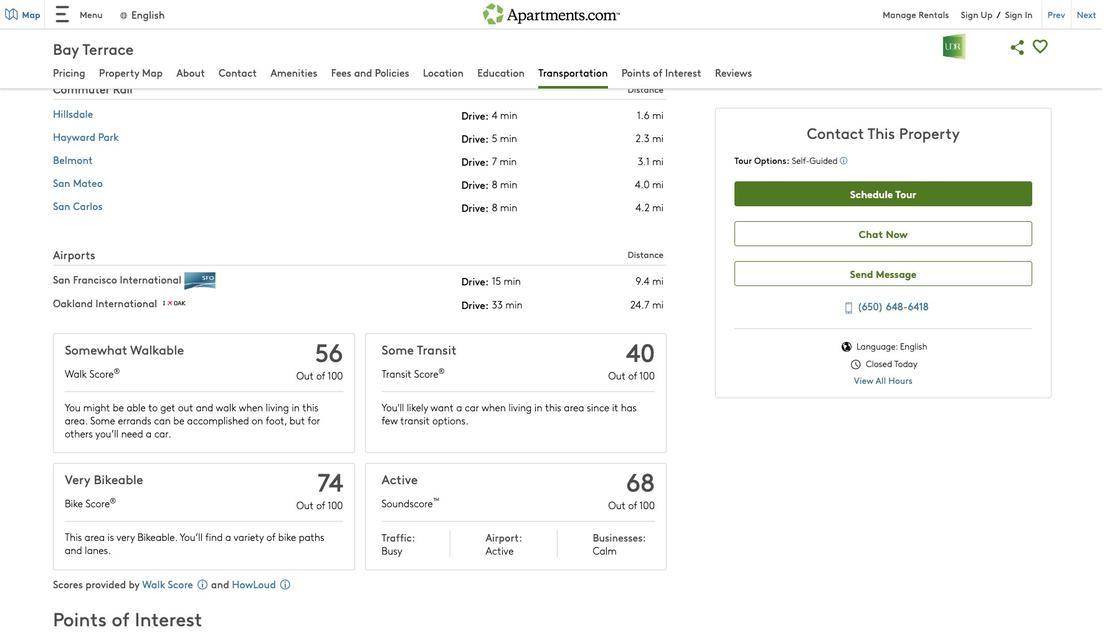 Task type: vqa. For each thing, say whether or not it's contained in the screenshot.


Task type: locate. For each thing, give the bounding box(es) containing it.
some inside you might be able to get out and walk when living in this area. some errands can be accomplished on foot, but for others you'll need a car.
[[90, 414, 115, 427]]

0 horizontal spatial transit
[[382, 367, 412, 380]]

® inside transit score ®
[[439, 366, 445, 376]]

to
[[148, 401, 158, 414]]

sign left up
[[962, 8, 979, 20]]

1 8 from the top
[[492, 178, 498, 191]]

1 when from the left
[[239, 401, 263, 414]]

and inside button
[[354, 65, 373, 79]]

commuter rail
[[53, 81, 133, 97]]

terminal 2 link
[[53, 9, 101, 23]]

6 drive: from the top
[[462, 201, 489, 214]]

1 vertical spatial 8
[[492, 201, 498, 214]]

0 vertical spatial walk
[[65, 367, 87, 380]]

drive: 7 min
[[462, 154, 517, 168]]

0 vertical spatial tour
[[735, 154, 752, 166]]

1 horizontal spatial english
[[901, 341, 928, 352]]

mi right 4.0
[[653, 178, 664, 191]]

2 terminal from the top
[[53, 33, 93, 46]]

min for 3.1
[[500, 155, 517, 168]]

® inside bike score ®
[[110, 496, 116, 506]]

8 for san mateo
[[492, 178, 498, 191]]

2 drive: from the top
[[462, 108, 489, 122]]

a left car.
[[146, 427, 152, 440]]

1 horizontal spatial some
[[382, 341, 414, 358]]

1 vertical spatial san francisco international airport airtrain image
[[105, 33, 136, 50]]

out of 100 for 68
[[609, 499, 655, 512]]

be right can
[[173, 414, 185, 427]]

0 horizontal spatial points of interest
[[53, 606, 202, 632]]

out up businesses:
[[609, 499, 626, 512]]

1 in from the left
[[292, 401, 300, 414]]

2 vertical spatial san
[[53, 272, 70, 286]]

distance down points of interest button
[[628, 83, 664, 95]]

out up paths
[[297, 499, 314, 512]]

property map
[[99, 65, 163, 79]]

1 san from the top
[[53, 176, 70, 190]]

mi right 3.1
[[653, 155, 664, 168]]

0 horizontal spatial living
[[266, 401, 289, 414]]

0 vertical spatial 15
[[492, 11, 501, 24]]

san down belmont link
[[53, 176, 70, 190]]

distance up 9.4
[[628, 248, 664, 261]]

3 san from the top
[[53, 272, 70, 286]]

belmont
[[53, 153, 93, 167]]

0 vertical spatial international
[[120, 272, 181, 286]]

some up transit score ®
[[382, 341, 414, 358]]

1 horizontal spatial active
[[486, 545, 514, 558]]

san francisco international airport airtrain image for terminal 3
[[105, 33, 136, 50]]

1 horizontal spatial a
[[226, 531, 231, 544]]

walk down somewhat
[[65, 367, 87, 380]]

transit inside transit score ®
[[382, 367, 412, 380]]

of left bike
[[267, 531, 276, 544]]

drive: for 24.7 mi
[[462, 298, 489, 312]]

2 horizontal spatial a
[[457, 401, 462, 414]]

1 vertical spatial points
[[53, 606, 107, 632]]

sign
[[962, 8, 979, 20], [1006, 8, 1023, 20]]

0 horizontal spatial active
[[382, 471, 418, 488]]

of up 'for'
[[317, 369, 326, 382]]

area left the is
[[85, 531, 105, 544]]

1 terminal from the top
[[53, 9, 93, 23]]

0 horizontal spatial area
[[85, 531, 105, 544]]

mi right 24.7
[[653, 298, 664, 311]]

0 vertical spatial san francisco international airport airtrain image
[[104, 9, 135, 26]]

1 horizontal spatial be
[[173, 414, 185, 427]]

score down some transit
[[414, 367, 439, 380]]

4 drive: from the top
[[462, 154, 489, 168]]

drive: 4 min
[[462, 108, 518, 122]]

24.7
[[631, 298, 650, 311]]

tour left options:
[[735, 154, 752, 166]]

0 horizontal spatial when
[[239, 401, 263, 414]]

this left since
[[546, 401, 562, 414]]

0 horizontal spatial contact
[[219, 65, 257, 79]]

mi for san carlos
[[653, 201, 664, 214]]

francisco
[[73, 272, 117, 286]]

74
[[318, 465, 343, 499]]

1 horizontal spatial points of interest
[[622, 65, 702, 79]]

area inside this area is very bikeable. you'll find a variety of bike paths and lanes.
[[85, 531, 105, 544]]

language: english
[[855, 341, 928, 352]]

min inside 'drive: 33 min'
[[506, 298, 523, 311]]

san up oakland
[[53, 272, 70, 286]]

mi right the 1.6
[[653, 109, 664, 122]]

out of 100 for 40
[[609, 369, 655, 382]]

mi right 9.4
[[653, 275, 664, 288]]

schedule tour
[[851, 186, 917, 200]]

0 horizontal spatial this
[[303, 401, 319, 414]]

manage rentals link
[[883, 8, 962, 20]]

points of interest down by
[[53, 606, 202, 632]]

min for 9.4
[[504, 275, 521, 288]]

map
[[22, 8, 40, 20], [142, 65, 163, 79]]

more information image
[[841, 157, 848, 165]]

living right the 'car'
[[509, 401, 532, 414]]

out for 56
[[297, 369, 314, 382]]

walk inside walk score ®
[[65, 367, 87, 380]]

self-guided
[[792, 155, 841, 166]]

and right 'out' at the bottom of the page
[[196, 401, 213, 414]]

in
[[292, 401, 300, 414], [535, 401, 543, 414]]

this up schedule tour
[[868, 122, 896, 143]]

tour inside the schedule tour button
[[896, 186, 917, 200]]

map left about
[[142, 65, 163, 79]]

0 vertical spatial drive: 8 min
[[462, 177, 518, 191]]

active inside airport: active
[[486, 545, 514, 558]]

contact
[[219, 65, 257, 79], [807, 122, 865, 143]]

9.4
[[636, 275, 650, 288]]

international
[[120, 272, 181, 286], [96, 296, 157, 310]]

1 horizontal spatial living
[[509, 401, 532, 414]]

out of 100
[[297, 369, 343, 382], [609, 369, 655, 382], [297, 499, 343, 512], [609, 499, 655, 512]]

0 vertical spatial active
[[382, 471, 418, 488]]

drive: 15 min
[[462, 11, 521, 25], [462, 274, 521, 288]]

2 8 from the top
[[492, 201, 498, 214]]

1 vertical spatial some
[[90, 414, 115, 427]]

sign left in
[[1006, 8, 1023, 20]]

8 drive: from the top
[[462, 298, 489, 312]]

commuter
[[53, 81, 110, 97]]

2 drive: 15 min from the top
[[462, 274, 521, 288]]

0 vertical spatial area
[[564, 401, 585, 414]]

1 vertical spatial contact
[[807, 122, 865, 143]]

this right the foot,
[[303, 401, 319, 414]]

san francisco international airport airtrain image right 3
[[105, 33, 136, 50]]

education button
[[478, 65, 525, 82]]

0 horizontal spatial interest
[[135, 606, 202, 632]]

1 vertical spatial drive: 15 min
[[462, 274, 521, 288]]

0 horizontal spatial sign
[[962, 8, 979, 20]]

contact right about
[[219, 65, 257, 79]]

1 vertical spatial tour
[[896, 186, 917, 200]]

points of interest up 1.6 mi
[[622, 65, 702, 79]]

tour right the schedule
[[896, 186, 917, 200]]

this inside you'll likely want a car when living in this area since it has few transit options.
[[546, 401, 562, 414]]

out of 100 up paths
[[297, 499, 343, 512]]

prev
[[1048, 8, 1066, 20]]

bikeable.
[[138, 531, 177, 544]]

2 when from the left
[[482, 401, 506, 414]]

some right area.
[[90, 414, 115, 427]]

2 this from the left
[[546, 401, 562, 414]]

1 horizontal spatial points
[[622, 65, 651, 79]]

out of 100 for 74
[[297, 499, 343, 512]]

contact for contact this property
[[807, 122, 865, 143]]

interest inside button
[[666, 65, 702, 79]]

a inside you might be able to get out and walk when living in this area. some errands can be accomplished on foot, but for others you'll need a car.
[[146, 427, 152, 440]]

mateo
[[73, 176, 103, 190]]

1 horizontal spatial contact
[[807, 122, 865, 143]]

howloud
[[232, 578, 276, 591]]

min inside "drive: 7 min"
[[500, 155, 517, 168]]

transit up transit score ®
[[417, 341, 457, 358]]

transit down some transit
[[382, 367, 412, 380]]

3 mi from the top
[[653, 155, 664, 168]]

bay terrace
[[53, 38, 134, 58]]

this left lanes.
[[65, 531, 82, 544]]

map link
[[0, 0, 45, 29]]

some
[[382, 341, 414, 358], [90, 414, 115, 427]]

drive: 33 min
[[462, 298, 523, 312]]

® down the bikeable
[[110, 496, 116, 506]]

drive: for 3.1 mi
[[462, 154, 489, 168]]

1 living from the left
[[266, 401, 289, 414]]

when
[[239, 401, 263, 414], [482, 401, 506, 414]]

0 vertical spatial property
[[99, 65, 139, 79]]

some transit
[[382, 341, 457, 358]]

2 in from the left
[[535, 401, 543, 414]]

contact up more information image
[[807, 122, 865, 143]]

0 horizontal spatial points
[[53, 606, 107, 632]]

1 vertical spatial 15
[[492, 275, 501, 288]]

0 horizontal spatial in
[[292, 401, 300, 414]]

0 vertical spatial map
[[22, 8, 40, 20]]

0 horizontal spatial this
[[65, 531, 82, 544]]

lanes.
[[85, 544, 111, 557]]

® for 74
[[110, 496, 116, 506]]

of up 1.6 mi
[[653, 65, 663, 79]]

somewhat
[[65, 341, 127, 358]]

3 drive: from the top
[[462, 131, 489, 145]]

0 vertical spatial 8
[[492, 178, 498, 191]]

interest left reviews
[[666, 65, 702, 79]]

1 vertical spatial distance
[[628, 248, 664, 261]]

7 drive: from the top
[[462, 274, 489, 288]]

view
[[855, 374, 874, 387]]

1 vertical spatial san
[[53, 199, 70, 213]]

1 vertical spatial map
[[142, 65, 163, 79]]

location button
[[423, 65, 464, 82]]

a right find
[[226, 531, 231, 544]]

2 mi from the top
[[653, 132, 664, 145]]

apartments.com logo image
[[483, 0, 620, 24]]

0 vertical spatial san
[[53, 176, 70, 190]]

of up paths
[[317, 499, 326, 512]]

on
[[252, 414, 263, 427]]

interest down walk score
[[135, 606, 202, 632]]

international up oakland international icon
[[120, 272, 181, 286]]

min inside drive: 5 min
[[500, 132, 517, 145]]

drive: for 9.4 mi
[[462, 274, 489, 288]]

0 vertical spatial drive: 15 min
[[462, 11, 521, 25]]

mi right 4.2
[[653, 201, 664, 214]]

out of 100 up has
[[609, 369, 655, 382]]

1 drive: 15 min from the top
[[462, 11, 521, 25]]

0 horizontal spatial a
[[146, 427, 152, 440]]

6 mi from the top
[[653, 275, 664, 288]]

drive: 15 min up 'drive: 33 min'
[[462, 274, 521, 288]]

points of interest
[[622, 65, 702, 79], [53, 606, 202, 632]]

terminal up terminal 3 link
[[53, 9, 93, 23]]

drive: for 2.3 mi
[[462, 131, 489, 145]]

2 drive: 8 min from the top
[[462, 201, 518, 214]]

4 mi from the top
[[653, 178, 664, 191]]

map left terminal 2 link
[[22, 8, 40, 20]]

oakland international image
[[160, 296, 188, 314]]

1 vertical spatial walk
[[142, 578, 165, 591]]

1 vertical spatial points of interest
[[53, 606, 202, 632]]

1 horizontal spatial tour
[[896, 186, 917, 200]]

40
[[627, 335, 655, 369]]

® inside walk score ®
[[114, 366, 120, 376]]

contact for the contact button
[[219, 65, 257, 79]]

score for 74
[[86, 497, 110, 510]]

15 up 33 at the left top of the page
[[492, 275, 501, 288]]

when right walk
[[239, 401, 263, 414]]

4.0
[[635, 178, 650, 191]]

1 horizontal spatial area
[[564, 401, 585, 414]]

1 vertical spatial a
[[146, 427, 152, 440]]

® for 56
[[114, 366, 120, 376]]

living inside you'll likely want a car when living in this area since it has few transit options.
[[509, 401, 532, 414]]

about
[[177, 65, 205, 79]]

score inside walk score ®
[[89, 367, 114, 380]]

language:
[[857, 341, 898, 352]]

1 horizontal spatial in
[[535, 401, 543, 414]]

0 vertical spatial points
[[622, 65, 651, 79]]

closed
[[867, 358, 893, 370]]

san francisco international airport airtrain image right 2
[[104, 9, 135, 26]]

score for 40
[[414, 367, 439, 380]]

send
[[851, 266, 874, 280]]

very bikeable
[[65, 471, 143, 488]]

5 drive: from the top
[[462, 177, 489, 191]]

you'll
[[382, 401, 404, 414]]

score down somewhat
[[89, 367, 114, 380]]

in left 'for'
[[292, 401, 300, 414]]

out up it
[[609, 369, 626, 382]]

1 sign from the left
[[962, 8, 979, 20]]

amenities button
[[271, 65, 318, 82]]

sign up link
[[962, 8, 993, 20]]

and left lanes.
[[65, 544, 82, 557]]

5 mi from the top
[[653, 201, 664, 214]]

1 vertical spatial area
[[85, 531, 105, 544]]

in left since
[[535, 401, 543, 414]]

bike
[[65, 497, 83, 510]]

1 horizontal spatial map
[[142, 65, 163, 79]]

0 vertical spatial english
[[131, 7, 165, 21]]

15
[[492, 11, 501, 24], [492, 275, 501, 288]]

score inside transit score ®
[[414, 367, 439, 380]]

english right 2
[[131, 7, 165, 21]]

1 this from the left
[[303, 401, 319, 414]]

and right fees
[[354, 65, 373, 79]]

1 vertical spatial drive: 8 min
[[462, 201, 518, 214]]

1 drive: 8 min from the top
[[462, 177, 518, 191]]

4.2 mi
[[636, 201, 664, 214]]

1 horizontal spatial interest
[[666, 65, 702, 79]]

terminal for terminal 3
[[53, 33, 93, 46]]

® for 40
[[439, 366, 445, 376]]

0 horizontal spatial walk
[[65, 367, 87, 380]]

score right bike
[[86, 497, 110, 510]]

6418
[[908, 299, 929, 313]]

san francisco international airport airtrain image
[[104, 9, 135, 26], [105, 33, 136, 50]]

15 up education on the top left of the page
[[492, 11, 501, 24]]

walk score
[[142, 578, 193, 591]]

0 vertical spatial interest
[[666, 65, 702, 79]]

active
[[382, 471, 418, 488], [486, 545, 514, 558]]

0 horizontal spatial property
[[99, 65, 139, 79]]

want
[[431, 401, 454, 414]]

1 horizontal spatial walk
[[142, 578, 165, 591]]

out
[[297, 369, 314, 382], [609, 369, 626, 382], [297, 499, 314, 512], [609, 499, 626, 512]]

living left but
[[266, 401, 289, 414]]

chat
[[859, 226, 884, 240]]

1 vertical spatial transit
[[382, 367, 412, 380]]

drive: 8 min for mateo
[[462, 177, 518, 191]]

options.
[[433, 414, 469, 427]]

a left the 'car'
[[457, 401, 462, 414]]

international down san francisco international
[[96, 296, 157, 310]]

airport:
[[486, 531, 523, 545]]

calm
[[593, 545, 617, 558]]

san left carlos at top left
[[53, 199, 70, 213]]

0 horizontal spatial tour
[[735, 154, 752, 166]]

amenities
[[271, 65, 318, 79]]

walk right by
[[142, 578, 165, 591]]

a
[[457, 401, 462, 414], [146, 427, 152, 440], [226, 531, 231, 544]]

san for san carlos
[[53, 199, 70, 213]]

bike score ®
[[65, 496, 116, 510]]

0 vertical spatial this
[[868, 122, 896, 143]]

0 vertical spatial a
[[457, 401, 462, 414]]

0 vertical spatial terminal
[[53, 9, 93, 23]]

1 vertical spatial terminal
[[53, 33, 93, 46]]

points down scores
[[53, 606, 107, 632]]

today
[[895, 358, 918, 370]]

terminal for terminal 2
[[53, 9, 93, 23]]

1 horizontal spatial this
[[546, 401, 562, 414]]

1 vertical spatial interest
[[135, 606, 202, 632]]

drive: 15 min up education on the top left of the page
[[462, 11, 521, 25]]

min inside drive: 4 min
[[501, 109, 518, 122]]

points up the 1.6
[[622, 65, 651, 79]]

1 horizontal spatial this
[[868, 122, 896, 143]]

area left since
[[564, 401, 585, 414]]

points inside button
[[622, 65, 651, 79]]

1 horizontal spatial transit
[[417, 341, 457, 358]]

share listing image
[[1007, 36, 1030, 59]]

2 living from the left
[[509, 401, 532, 414]]

out of 100 up businesses:
[[609, 499, 655, 512]]

0 vertical spatial contact
[[219, 65, 257, 79]]

1 vertical spatial active
[[486, 545, 514, 558]]

out of 100 for 56
[[297, 369, 343, 382]]

terminal 2
[[53, 9, 101, 23]]

2 vertical spatial a
[[226, 531, 231, 544]]

2 san from the top
[[53, 199, 70, 213]]

score for 56
[[89, 367, 114, 380]]

transit
[[417, 341, 457, 358], [382, 367, 412, 380]]

out of 100 up 'for'
[[297, 369, 343, 382]]

® down somewhat walkable
[[114, 366, 120, 376]]

tour
[[735, 154, 752, 166], [896, 186, 917, 200]]

score inside bike score ®
[[86, 497, 110, 510]]

be left able
[[113, 401, 124, 414]]

mi right 2.3
[[653, 132, 664, 145]]

2 distance from the top
[[628, 248, 664, 261]]

1 mi from the top
[[653, 109, 664, 122]]

1 horizontal spatial property
[[900, 122, 960, 143]]

out left 56
[[297, 369, 314, 382]]

648-
[[887, 299, 908, 313]]

min for 1.6
[[501, 109, 518, 122]]

0 vertical spatial distance
[[628, 83, 664, 95]]

might
[[83, 401, 110, 414]]

2 san francisco international airport airtrain image from the top
[[105, 33, 136, 50]]

0 vertical spatial transit
[[417, 341, 457, 358]]

when right the 'car'
[[482, 401, 506, 414]]

score down this area is very bikeable. you'll find a variety of bike paths and lanes.
[[168, 578, 193, 591]]

drive: 8 min for carlos
[[462, 201, 518, 214]]

0 horizontal spatial some
[[90, 414, 115, 427]]

1 san francisco international airport airtrain image from the top
[[104, 9, 135, 26]]

1 vertical spatial english
[[901, 341, 928, 352]]

® down some transit
[[439, 366, 445, 376]]

1 vertical spatial this
[[65, 531, 82, 544]]

a inside this area is very bikeable. you'll find a variety of bike paths and lanes.
[[226, 531, 231, 544]]

terminal down terminal 2 link
[[53, 33, 93, 46]]

1 horizontal spatial when
[[482, 401, 506, 414]]

english up today
[[901, 341, 928, 352]]

2 sign from the left
[[1006, 8, 1023, 20]]

out for 74
[[297, 499, 314, 512]]

living
[[266, 401, 289, 414], [509, 401, 532, 414]]

1 horizontal spatial sign
[[1006, 8, 1023, 20]]



Task type: describe. For each thing, give the bounding box(es) containing it.
san carlos link
[[53, 199, 103, 213]]

transit
[[401, 414, 430, 427]]

this inside you might be able to get out and walk when living in this area. some errands can be accomplished on foot, but for others you'll need a car.
[[303, 401, 319, 414]]

hayward park
[[53, 130, 119, 144]]

guided
[[810, 155, 838, 166]]

1 drive: from the top
[[462, 11, 489, 25]]

of inside this area is very bikeable. you'll find a variety of bike paths and lanes.
[[267, 531, 276, 544]]

100 for 56
[[328, 369, 343, 382]]

menu button
[[45, 0, 113, 29]]

walk score ®
[[65, 366, 120, 380]]

now
[[887, 226, 908, 240]]

schedule tour button
[[735, 181, 1033, 206]]

scores provided by
[[53, 578, 142, 591]]

car.
[[154, 427, 171, 440]]

min for 24.7
[[506, 298, 523, 311]]

scores
[[53, 578, 83, 591]]

san carlos
[[53, 199, 103, 213]]

in inside you might be able to get out and walk when living in this area. some errands can be accomplished on foot, but for others you'll need a car.
[[292, 401, 300, 414]]

out for 40
[[609, 369, 626, 382]]

1 distance from the top
[[628, 83, 664, 95]]

when inside you'll likely want a car when living in this area since it has few transit options.
[[482, 401, 506, 414]]

of down by
[[112, 606, 130, 632]]

next
[[1078, 8, 1097, 20]]

0 horizontal spatial be
[[113, 401, 124, 414]]

bikeable
[[94, 471, 143, 488]]

when inside you might be able to get out and walk when living in this area. some errands can be accomplished on foot, but for others you'll need a car.
[[239, 401, 263, 414]]

you might be able to get out and walk when living in this area. some errands can be accomplished on foot, but for others you'll need a car.
[[65, 401, 320, 440]]

drive: for 1.6 mi
[[462, 108, 489, 122]]

tour options:
[[735, 154, 790, 166]]

carlos
[[73, 199, 103, 213]]

few
[[382, 414, 398, 427]]

san for san mateo
[[53, 176, 70, 190]]

mi for san mateo
[[653, 178, 664, 191]]

belmont link
[[53, 153, 93, 167]]

in inside you'll likely want a car when living in this area since it has few transit options.
[[535, 401, 543, 414]]

you
[[65, 401, 81, 414]]

out for 68
[[609, 499, 626, 512]]

7 mi from the top
[[653, 298, 664, 311]]

variety
[[234, 531, 264, 544]]

a inside you'll likely want a car when living in this area since it has few transit options.
[[457, 401, 462, 414]]

san francisco international
[[53, 272, 181, 286]]

hayward
[[53, 130, 95, 144]]

somewhat walkable
[[65, 341, 184, 358]]

min for 4.0
[[501, 178, 518, 191]]

get
[[160, 401, 175, 414]]

reviews
[[716, 65, 753, 79]]

accomplished
[[187, 414, 249, 427]]

living inside you might be able to get out and walk when living in this area. some errands can be accomplished on foot, but for others you'll need a car.
[[266, 401, 289, 414]]

san francisco international airport airtrain image for terminal 2
[[104, 9, 135, 26]]

businesses:
[[593, 531, 647, 545]]

message
[[876, 266, 917, 280]]

(650) 648-6418
[[858, 299, 929, 313]]

transit score ®
[[382, 366, 445, 380]]

airports
[[53, 247, 95, 262]]

hillsdale link
[[53, 107, 93, 120]]

walk for walk score
[[142, 578, 165, 591]]

1 vertical spatial property
[[900, 122, 960, 143]]

0 vertical spatial some
[[382, 341, 414, 358]]

rail
[[113, 81, 133, 97]]

drive: 15 min for san francisco international airport airtrain icon for terminal 2
[[462, 11, 521, 25]]

of inside button
[[653, 65, 663, 79]]

2.3
[[636, 132, 650, 145]]

hours
[[889, 374, 913, 387]]

min for 4.2
[[501, 201, 518, 214]]

transportation
[[539, 65, 608, 79]]

businesses: calm
[[593, 531, 647, 558]]

drive: 15 min for san francisco international icon
[[462, 274, 521, 288]]

san francisco international image
[[185, 272, 216, 290]]

is
[[108, 531, 114, 544]]

property management company logo image
[[920, 32, 990, 60]]

self-
[[792, 155, 810, 166]]

1 15 from the top
[[492, 11, 501, 24]]

0 vertical spatial points of interest
[[622, 65, 702, 79]]

drive: for 4.0 mi
[[462, 177, 489, 191]]

of up has
[[629, 369, 638, 382]]

drive: for 4.2 mi
[[462, 201, 489, 214]]

and inside you might be able to get out and walk when living in this area. some errands can be accomplished on foot, but for others you'll need a car.
[[196, 401, 213, 414]]

this inside this area is very bikeable. you'll find a variety of bike paths and lanes.
[[65, 531, 82, 544]]

has
[[621, 401, 637, 414]]

mi for hayward park
[[653, 132, 664, 145]]

san mateo
[[53, 176, 103, 190]]

walkable
[[130, 341, 184, 358]]

terminal 3 link
[[53, 33, 101, 46]]

5
[[492, 132, 498, 145]]

/
[[998, 8, 1001, 21]]

very
[[117, 531, 135, 544]]

contact button
[[219, 65, 257, 82]]

car
[[465, 401, 479, 414]]

™
[[433, 496, 439, 506]]

drive: 5 min
[[462, 131, 517, 145]]

chat now button
[[735, 221, 1033, 246]]

very
[[65, 471, 90, 488]]

out
[[178, 401, 193, 414]]

contact this property
[[807, 122, 960, 143]]

howloud button
[[232, 578, 290, 591]]

bike
[[278, 531, 296, 544]]

fees and policies button
[[331, 65, 410, 82]]

prev link
[[1042, 0, 1071, 29]]

pricing button
[[53, 65, 85, 82]]

2 15 from the top
[[492, 275, 501, 288]]

oakland international
[[53, 296, 157, 310]]

area inside you'll likely want a car when living in this area since it has few transit options.
[[564, 401, 585, 414]]

property inside button
[[99, 65, 139, 79]]

all
[[876, 374, 887, 387]]

of up businesses:
[[629, 499, 638, 512]]

san for san francisco international
[[53, 272, 70, 286]]

manage
[[883, 8, 917, 20]]

walk score button
[[142, 578, 208, 591]]

soundscore
[[382, 497, 433, 510]]

100 for 68
[[640, 499, 655, 512]]

send message button
[[735, 261, 1033, 286]]

likely
[[407, 401, 428, 414]]

and inside this area is very bikeable. you'll find a variety of bike paths and lanes.
[[65, 544, 82, 557]]

4.2
[[636, 201, 650, 214]]

map inside button
[[142, 65, 163, 79]]

8 for san carlos
[[492, 201, 498, 214]]

1 vertical spatial international
[[96, 296, 157, 310]]

100 for 40
[[640, 369, 655, 382]]

and left howloud
[[208, 578, 229, 591]]

san mateo link
[[53, 176, 103, 190]]

0 horizontal spatial map
[[22, 8, 40, 20]]

manage rentals sign up / sign in
[[883, 8, 1033, 21]]

provided
[[86, 578, 126, 591]]

1.6 mi
[[638, 109, 664, 122]]

100 for 74
[[328, 499, 343, 512]]

min for 2.3
[[500, 132, 517, 145]]

3.1
[[638, 155, 650, 168]]

location
[[423, 65, 464, 79]]

about button
[[177, 65, 205, 82]]

fees and policies
[[331, 65, 410, 79]]

0 horizontal spatial english
[[131, 7, 165, 21]]

walk for walk score ®
[[65, 367, 87, 380]]

56
[[315, 335, 343, 369]]

3
[[96, 33, 101, 46]]

you'll
[[95, 427, 119, 440]]

send message
[[851, 266, 917, 280]]

fees
[[331, 65, 352, 79]]

can
[[154, 414, 171, 427]]

paths
[[299, 531, 325, 544]]

by
[[129, 578, 140, 591]]

able
[[127, 401, 146, 414]]

mi for belmont
[[653, 155, 664, 168]]

mi for hillsdale
[[653, 109, 664, 122]]



